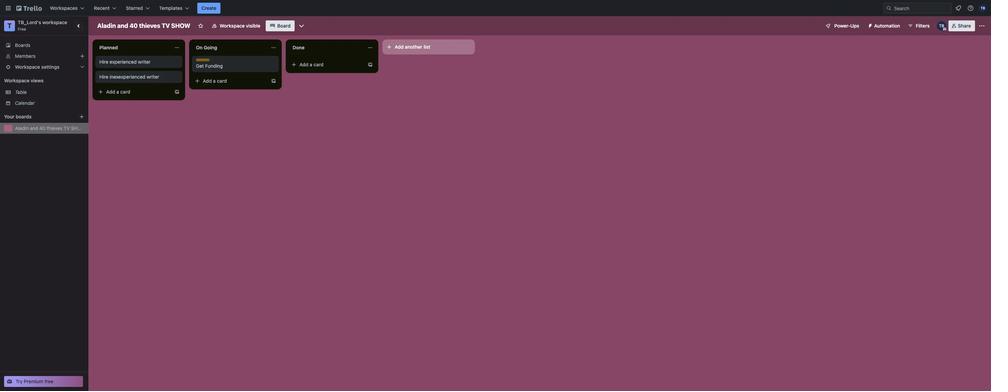 Task type: vqa. For each thing, say whether or not it's contained in the screenshot.
Automation
yes



Task type: locate. For each thing, give the bounding box(es) containing it.
tb_lord (tylerblack44) image
[[937, 21, 947, 31]]

0 vertical spatial aladin
[[97, 22, 116, 29]]

workspace settings button
[[0, 62, 89, 73]]

hire inexexperienced writer
[[99, 74, 159, 80]]

add down get funding
[[203, 78, 212, 84]]

0 vertical spatial 40
[[130, 22, 138, 29]]

hire
[[99, 59, 108, 65], [99, 74, 108, 80]]

workspace for workspace settings
[[15, 64, 40, 70]]

1 vertical spatial add a card
[[203, 78, 227, 84]]

card down the inexexperienced
[[120, 89, 130, 95]]

add a card down the inexexperienced
[[106, 89, 130, 95]]

1 vertical spatial show
[[71, 125, 86, 131]]

card for planned
[[120, 89, 130, 95]]

starred
[[126, 5, 143, 11]]

thieves inside "link"
[[47, 125, 62, 131]]

2 hire from the top
[[99, 74, 108, 80]]

1 vertical spatial writer
[[147, 74, 159, 80]]

workspace
[[220, 23, 245, 29], [15, 64, 40, 70], [4, 78, 29, 83]]

automation
[[875, 23, 901, 29]]

1 vertical spatial create from template… image
[[174, 89, 180, 95]]

1 vertical spatial aladin and 40 thieves tv show
[[15, 125, 86, 131]]

show inside 'text field'
[[171, 22, 190, 29]]

writer inside 'link'
[[138, 59, 151, 65]]

40 inside aladin and 40 thieves tv show 'text field'
[[130, 22, 138, 29]]

0 horizontal spatial show
[[71, 125, 86, 131]]

aladin and 40 thieves tv show down starred popup button
[[97, 22, 190, 29]]

customize views image
[[298, 22, 305, 29]]

1 vertical spatial card
[[217, 78, 227, 84]]

2 horizontal spatial a
[[310, 62, 312, 67]]

calendar
[[15, 100, 35, 106]]

add a card down the done
[[300, 62, 324, 67]]

card down funding
[[217, 78, 227, 84]]

writer down hire experienced writer 'link'
[[147, 74, 159, 80]]

workspace down members
[[15, 64, 40, 70]]

0 vertical spatial and
[[117, 22, 128, 29]]

workspace
[[42, 19, 67, 25]]

1 horizontal spatial card
[[217, 78, 227, 84]]

and inside 'text field'
[[117, 22, 128, 29]]

your
[[4, 114, 14, 119]]

0 horizontal spatial aladin
[[15, 125, 29, 131]]

tb_lord's workspace free
[[18, 19, 67, 32]]

and down starred
[[117, 22, 128, 29]]

workspace up table at the top
[[4, 78, 29, 83]]

table link
[[15, 89, 84, 96]]

2 vertical spatial add a card
[[106, 89, 130, 95]]

aladin inside 'text field'
[[97, 22, 116, 29]]

workspace inside button
[[220, 23, 245, 29]]

create from template… image for planned
[[174, 89, 180, 95]]

show inside "link"
[[71, 125, 86, 131]]

add left 'another'
[[395, 44, 404, 50]]

1 vertical spatial hire
[[99, 74, 108, 80]]

add a card
[[300, 62, 324, 67], [203, 78, 227, 84], [106, 89, 130, 95]]

1 horizontal spatial and
[[117, 22, 128, 29]]

a down the inexexperienced
[[116, 89, 119, 95]]

add a card button
[[289, 59, 365, 70], [192, 76, 268, 86], [95, 86, 172, 97]]

0 horizontal spatial card
[[120, 89, 130, 95]]

get funding
[[196, 63, 223, 69]]

add a card button down "hire inexexperienced writer"
[[95, 86, 172, 97]]

get funding link
[[196, 63, 275, 69]]

aladin down recent dropdown button
[[97, 22, 116, 29]]

boards link
[[0, 40, 89, 51]]

on going
[[196, 45, 217, 50]]

1 vertical spatial a
[[213, 78, 216, 84]]

add a card down funding
[[203, 78, 227, 84]]

writer up hire inexexperienced writer link
[[138, 59, 151, 65]]

2 vertical spatial a
[[116, 89, 119, 95]]

writer
[[138, 59, 151, 65], [147, 74, 159, 80]]

40 down "your boards with 1 items" element
[[39, 125, 45, 131]]

on
[[196, 45, 203, 50]]

show down add board image
[[71, 125, 86, 131]]

1 vertical spatial thieves
[[47, 125, 62, 131]]

0 horizontal spatial add a card
[[106, 89, 130, 95]]

1 vertical spatial tv
[[64, 125, 70, 131]]

0 vertical spatial workspace
[[220, 23, 245, 29]]

0 vertical spatial thieves
[[139, 22, 160, 29]]

add a card button down done text box on the left of the page
[[289, 59, 365, 70]]

done
[[293, 45, 305, 50]]

add a card button for planned
[[95, 86, 172, 97]]

thieves down starred popup button
[[139, 22, 160, 29]]

1 vertical spatial aladin
[[15, 125, 29, 131]]

1 horizontal spatial a
[[213, 78, 216, 84]]

tv down templates
[[162, 22, 170, 29]]

show down templates dropdown button
[[171, 22, 190, 29]]

2 horizontal spatial add a card
[[300, 62, 324, 67]]

hire experienced writer link
[[99, 59, 178, 65]]

aladin and 40 thieves tv show down "your boards with 1 items" element
[[15, 125, 86, 131]]

inexexperienced
[[110, 74, 145, 80]]

0 vertical spatial show
[[171, 22, 190, 29]]

0 horizontal spatial a
[[116, 89, 119, 95]]

2 vertical spatial card
[[120, 89, 130, 95]]

t link
[[4, 20, 15, 31]]

tb_lord's
[[18, 19, 41, 25]]

your boards with 1 items element
[[4, 113, 69, 121]]

hire inside 'link'
[[99, 59, 108, 65]]

40 down starred
[[130, 22, 138, 29]]

try premium free
[[16, 379, 53, 384]]

show
[[171, 22, 190, 29], [71, 125, 86, 131]]

0 horizontal spatial and
[[30, 125, 38, 131]]

1 hire from the top
[[99, 59, 108, 65]]

0 vertical spatial hire
[[99, 59, 108, 65]]

thieves down "your boards with 1 items" element
[[47, 125, 62, 131]]

0 horizontal spatial tv
[[64, 125, 70, 131]]

a
[[310, 62, 312, 67], [213, 78, 216, 84], [116, 89, 119, 95]]

0 vertical spatial card
[[314, 62, 324, 67]]

0 vertical spatial writer
[[138, 59, 151, 65]]

0 horizontal spatial 40
[[39, 125, 45, 131]]

add a card button for done
[[289, 59, 365, 70]]

list
[[424, 44, 431, 50]]

hire experienced writer
[[99, 59, 151, 65]]

Done text field
[[289, 42, 364, 53]]

1 horizontal spatial aladin
[[97, 22, 116, 29]]

0 vertical spatial a
[[310, 62, 312, 67]]

1 horizontal spatial thieves
[[139, 22, 160, 29]]

0 horizontal spatial aladin and 40 thieves tv show
[[15, 125, 86, 131]]

40 inside aladin and 40 thieves tv show "link"
[[39, 125, 45, 131]]

2 horizontal spatial add a card button
[[289, 59, 365, 70]]

create from template… image
[[368, 62, 373, 67], [174, 89, 180, 95]]

create button
[[197, 3, 221, 14]]

and down "your boards with 1 items" element
[[30, 125, 38, 131]]

filters button
[[906, 20, 932, 31]]

0 vertical spatial aladin and 40 thieves tv show
[[97, 22, 190, 29]]

hire down the planned
[[99, 59, 108, 65]]

aladin and 40 thieves tv show
[[97, 22, 190, 29], [15, 125, 86, 131]]

a for on going
[[213, 78, 216, 84]]

1 horizontal spatial create from template… image
[[368, 62, 373, 67]]

thieves
[[139, 22, 160, 29], [47, 125, 62, 131]]

1 horizontal spatial tv
[[162, 22, 170, 29]]

1 horizontal spatial aladin and 40 thieves tv show
[[97, 22, 190, 29]]

aladin
[[97, 22, 116, 29], [15, 125, 29, 131]]

card
[[314, 62, 324, 67], [217, 78, 227, 84], [120, 89, 130, 95]]

automation button
[[865, 20, 905, 31]]

a down funding
[[213, 78, 216, 84]]

power-ups
[[835, 23, 860, 29]]

Search field
[[892, 3, 952, 13]]

card for on going
[[217, 78, 227, 84]]

40
[[130, 22, 138, 29], [39, 125, 45, 131]]

0 notifications image
[[955, 4, 963, 12]]

card for done
[[314, 62, 324, 67]]

workspace inside popup button
[[15, 64, 40, 70]]

1 vertical spatial 40
[[39, 125, 45, 131]]

open information menu image
[[968, 5, 975, 12]]

0 horizontal spatial thieves
[[47, 125, 62, 131]]

add another list
[[395, 44, 431, 50]]

add a card for planned
[[106, 89, 130, 95]]

1 vertical spatial and
[[30, 125, 38, 131]]

card down done text box on the left of the page
[[314, 62, 324, 67]]

0 vertical spatial tv
[[162, 22, 170, 29]]

starred button
[[122, 3, 154, 14]]

1 horizontal spatial add a card
[[203, 78, 227, 84]]

a down done text box on the left of the page
[[310, 62, 312, 67]]

workspace settings
[[15, 64, 60, 70]]

0 vertical spatial add a card
[[300, 62, 324, 67]]

and
[[117, 22, 128, 29], [30, 125, 38, 131]]

1 horizontal spatial add a card button
[[192, 76, 268, 86]]

add down the done
[[300, 62, 309, 67]]

0 vertical spatial create from template… image
[[368, 62, 373, 67]]

Planned text field
[[95, 42, 170, 53]]

add a card button down get funding link
[[192, 76, 268, 86]]

try
[[16, 379, 23, 384]]

2 vertical spatial workspace
[[4, 78, 29, 83]]

workspace for workspace views
[[4, 78, 29, 83]]

sm image
[[865, 20, 875, 30]]

tv down calendar link at the top left
[[64, 125, 70, 131]]

add
[[395, 44, 404, 50], [300, 62, 309, 67], [203, 78, 212, 84], [106, 89, 115, 95]]

this member is an admin of this board. image
[[944, 28, 947, 31]]

hire for hire inexexperienced writer
[[99, 74, 108, 80]]

aladin down boards
[[15, 125, 29, 131]]

your boards
[[4, 114, 32, 119]]

add a card for on going
[[203, 78, 227, 84]]

free
[[45, 379, 53, 384]]

tv
[[162, 22, 170, 29], [64, 125, 70, 131]]

1 horizontal spatial 40
[[130, 22, 138, 29]]

1 vertical spatial workspace
[[15, 64, 40, 70]]

thieves inside 'text field'
[[139, 22, 160, 29]]

2 horizontal spatial card
[[314, 62, 324, 67]]

add down the inexexperienced
[[106, 89, 115, 95]]

hire left the inexexperienced
[[99, 74, 108, 80]]

recent button
[[90, 3, 121, 14]]

0 horizontal spatial add a card button
[[95, 86, 172, 97]]

1 horizontal spatial show
[[171, 22, 190, 29]]

0 horizontal spatial create from template… image
[[174, 89, 180, 95]]

workspace left visible
[[220, 23, 245, 29]]

add inside button
[[395, 44, 404, 50]]



Task type: describe. For each thing, give the bounding box(es) containing it.
create
[[202, 5, 217, 11]]

add for planned
[[106, 89, 115, 95]]

power-ups button
[[821, 20, 864, 31]]

try premium free button
[[4, 376, 83, 387]]

add a card button for on going
[[192, 76, 268, 86]]

add for done
[[300, 62, 309, 67]]

premium
[[24, 379, 43, 384]]

writer for hire inexexperienced writer
[[147, 74, 159, 80]]

workspaces
[[50, 5, 78, 11]]

add a card for done
[[300, 62, 324, 67]]

templates button
[[155, 3, 193, 14]]

table
[[15, 89, 27, 95]]

calendar link
[[15, 100, 84, 107]]

add for on going
[[203, 78, 212, 84]]

workspace visible button
[[208, 20, 265, 31]]

power-
[[835, 23, 851, 29]]

back to home image
[[16, 3, 42, 14]]

aladin inside "link"
[[15, 125, 29, 131]]

On Going text field
[[192, 42, 267, 53]]

writer for hire experienced writer
[[138, 59, 151, 65]]

search image
[[887, 5, 892, 11]]

and inside "link"
[[30, 125, 38, 131]]

aladin and 40 thieves tv show inside 'text field'
[[97, 22, 190, 29]]

tyler black (tylerblack44) image
[[979, 4, 988, 12]]

star or unstar board image
[[198, 23, 203, 29]]

experienced
[[110, 59, 137, 65]]

aladin and 40 thieves tv show link
[[15, 125, 86, 132]]

views
[[31, 78, 44, 83]]

share
[[959, 23, 972, 29]]

members
[[15, 53, 36, 59]]

a for done
[[310, 62, 312, 67]]

going
[[204, 45, 217, 50]]

ups
[[851, 23, 860, 29]]

workspace visible
[[220, 23, 260, 29]]

workspace views
[[4, 78, 44, 83]]

show menu image
[[979, 22, 986, 29]]

create from template… image for done
[[368, 62, 373, 67]]

free
[[18, 27, 26, 32]]

settings
[[41, 64, 60, 70]]

add another list button
[[383, 39, 475, 54]]

hire for hire experienced writer
[[99, 59, 108, 65]]

board
[[278, 23, 291, 29]]

planned
[[99, 45, 118, 50]]

Board name text field
[[94, 20, 194, 31]]

create from template… image
[[271, 78, 276, 84]]

primary element
[[0, 0, 992, 16]]

filters
[[916, 23, 930, 29]]

workspace navigation collapse icon image
[[74, 21, 84, 31]]

boards
[[15, 42, 30, 48]]

add board image
[[79, 114, 84, 119]]

members link
[[0, 51, 89, 62]]

visible
[[246, 23, 260, 29]]

boards
[[16, 114, 32, 119]]

color: yellow, title: "less than $25m" element
[[196, 59, 210, 61]]

board link
[[266, 20, 295, 31]]

tv inside "link"
[[64, 125, 70, 131]]

a for planned
[[116, 89, 119, 95]]

tv inside 'text field'
[[162, 22, 170, 29]]

workspace for workspace visible
[[220, 23, 245, 29]]

hire inexexperienced writer link
[[99, 74, 178, 80]]

share button
[[949, 20, 976, 31]]

templates
[[159, 5, 182, 11]]

get
[[196, 63, 204, 69]]

recent
[[94, 5, 110, 11]]

workspaces button
[[46, 3, 89, 14]]

another
[[405, 44, 423, 50]]

t
[[7, 22, 12, 30]]

tb_lord's workspace link
[[18, 19, 67, 25]]

funding
[[205, 63, 223, 69]]



